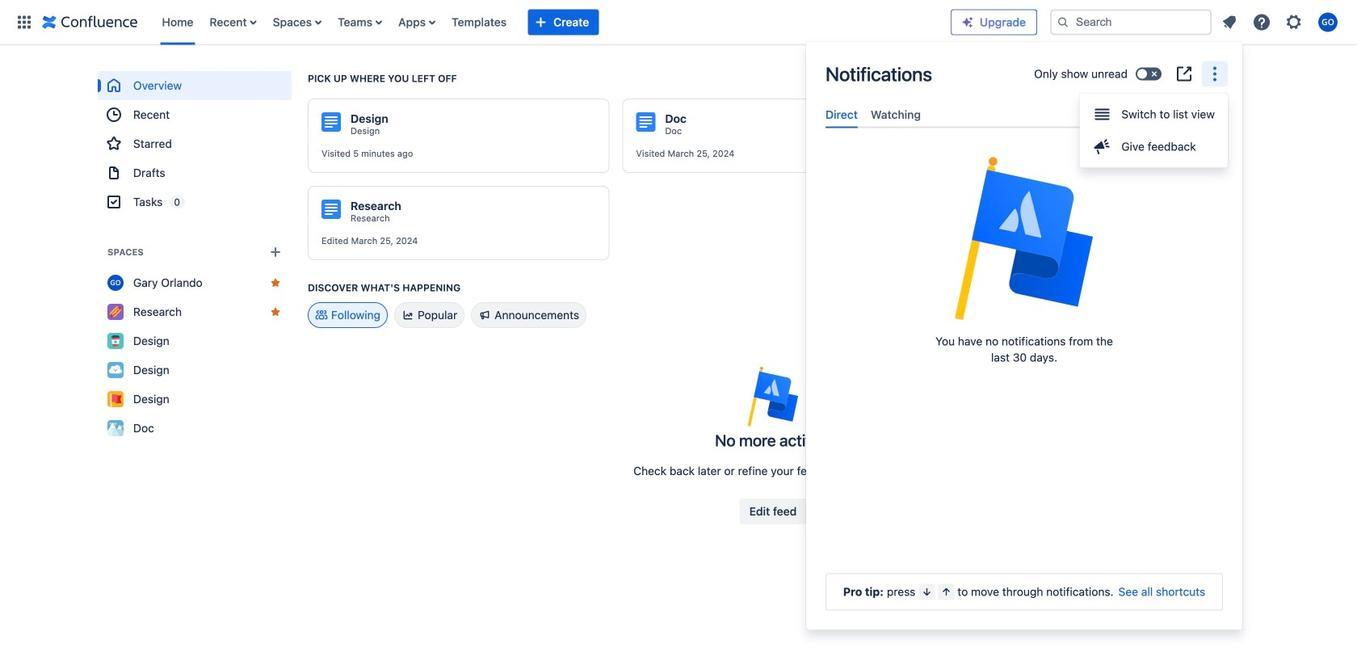 Task type: vqa. For each thing, say whether or not it's contained in the screenshot.
List formating group
no



Task type: describe. For each thing, give the bounding box(es) containing it.
arrow down image
[[921, 586, 934, 598]]

create a space image
[[266, 242, 285, 262]]

notification icon image
[[1220, 13, 1240, 32]]

unstar this space image
[[269, 305, 282, 318]]

list for appswitcher icon
[[154, 0, 951, 45]]

button group group
[[740, 499, 807, 525]]

1 horizontal spatial group
[[1080, 93, 1228, 168]]

arrow up image
[[940, 586, 953, 598]]

global element
[[10, 0, 951, 45]]

more image
[[1206, 64, 1225, 84]]

Search field
[[1051, 9, 1212, 35]]



Task type: locate. For each thing, give the bounding box(es) containing it.
group
[[98, 71, 292, 217], [1080, 93, 1228, 168]]

1 horizontal spatial list
[[1216, 8, 1348, 37]]

unstar this space image
[[269, 276, 282, 289]]

list
[[154, 0, 951, 45], [1216, 8, 1348, 37]]

appswitcher icon image
[[15, 13, 34, 32]]

help icon image
[[1253, 13, 1272, 32]]

tab list
[[820, 101, 1230, 128]]

confluence image
[[42, 13, 138, 32], [42, 13, 138, 32]]

0 horizontal spatial group
[[98, 71, 292, 217]]

banner
[[0, 0, 1358, 45]]

search image
[[1057, 16, 1070, 29]]

0 horizontal spatial list
[[154, 0, 951, 45]]

settings icon image
[[1285, 13, 1304, 32]]

None search field
[[1051, 9, 1212, 35]]

dialog
[[807, 42, 1243, 630]]

tab panel
[[820, 128, 1230, 141]]

open notifications in a new tab image
[[1175, 64, 1195, 84]]

premium image
[[962, 16, 975, 29]]

list for premium image
[[1216, 8, 1348, 37]]

your profile and preferences image
[[1319, 13, 1338, 32]]



